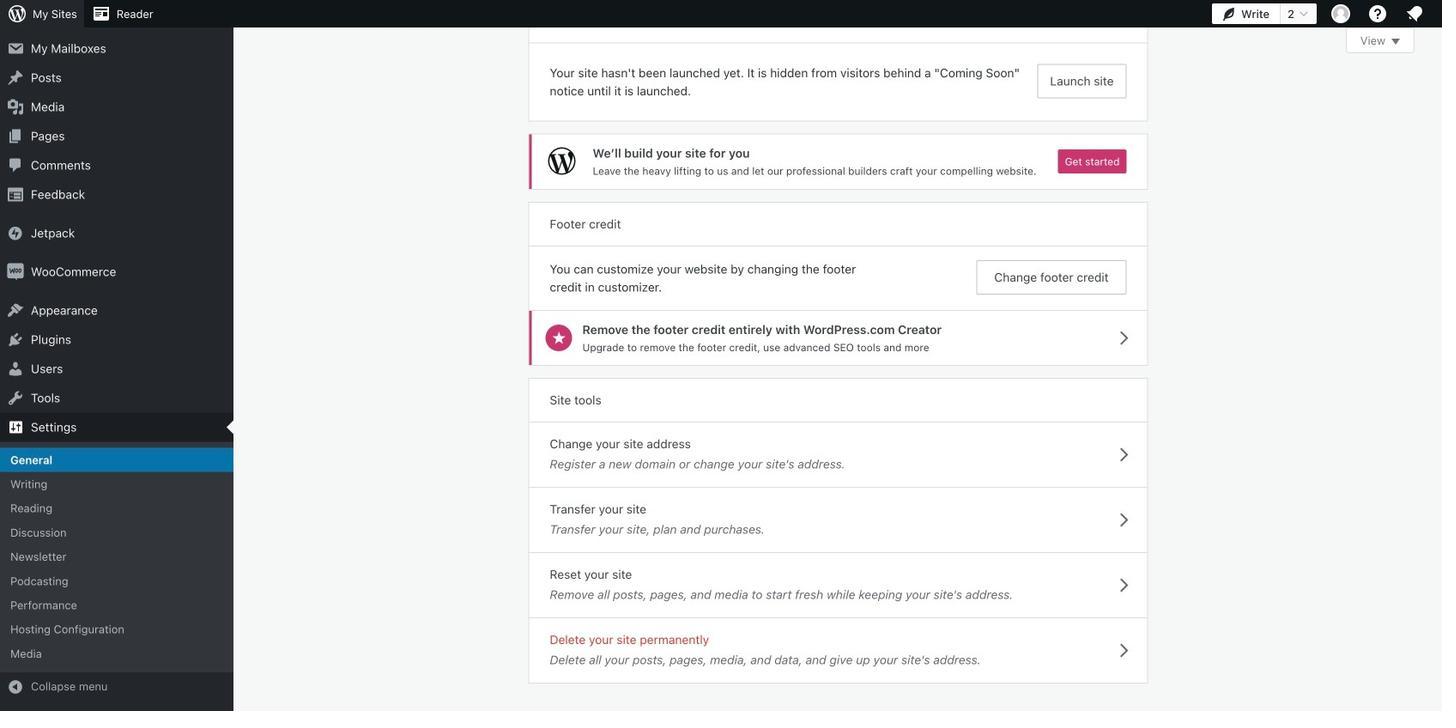 Task type: vqa. For each thing, say whether or not it's contained in the screenshot.
1st img from the top
yes



Task type: locate. For each thing, give the bounding box(es) containing it.
closed image
[[1392, 39, 1401, 45]]

img image
[[7, 224, 24, 242], [7, 263, 24, 280]]

0 vertical spatial img image
[[7, 224, 24, 242]]

main content
[[530, 0, 1415, 683]]

my profile image
[[1332, 4, 1351, 23]]

1 img image from the top
[[7, 224, 24, 242]]

1 vertical spatial img image
[[7, 263, 24, 280]]



Task type: describe. For each thing, give the bounding box(es) containing it.
manage your notifications image
[[1405, 3, 1426, 24]]

help image
[[1368, 3, 1389, 24]]

2 img image from the top
[[7, 263, 24, 280]]



